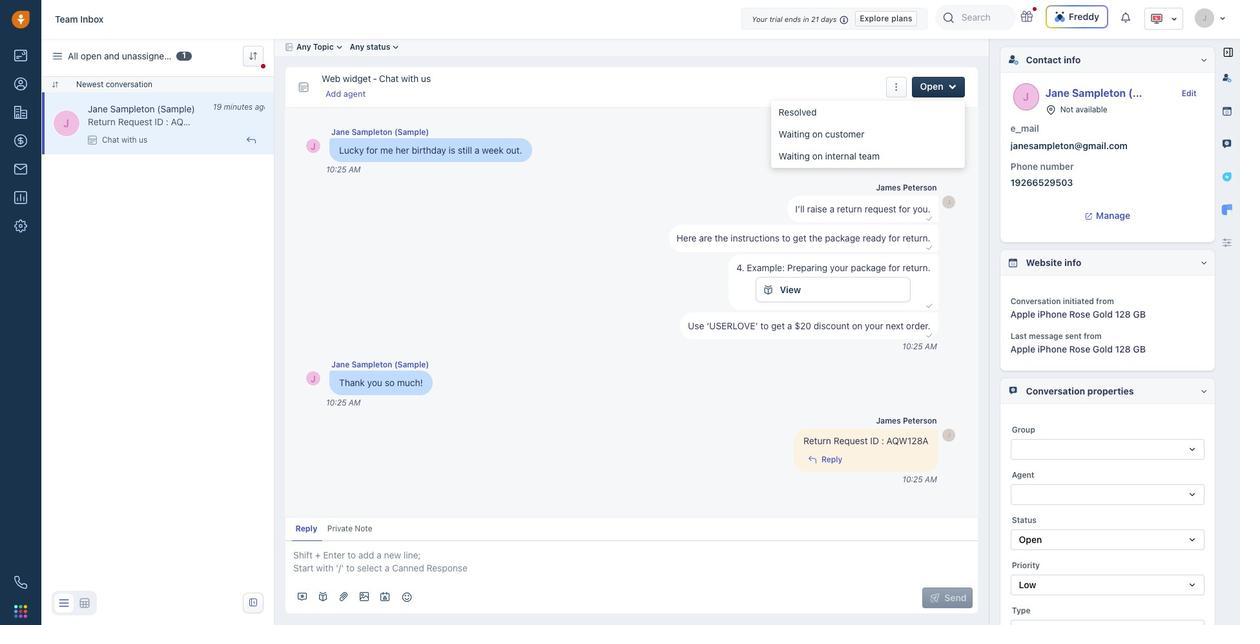 Task type: vqa. For each thing, say whether or not it's contained in the screenshot.
Audit Logs
no



Task type: locate. For each thing, give the bounding box(es) containing it.
1 vertical spatial return request id : aqw128a
[[804, 435, 929, 446]]

us right -
[[421, 73, 431, 84]]

1 vertical spatial :
[[882, 435, 885, 446]]

gb inside last message sent from apple iphone rose gold 128 gb
[[1134, 344, 1146, 355]]

(sample) up her
[[395, 127, 429, 137]]

2 horizontal spatial a
[[830, 204, 835, 215]]

gb up properties
[[1134, 344, 1146, 355]]

1 gb from the top
[[1134, 309, 1146, 320]]

iphone up message
[[1038, 309, 1068, 320]]

2 gb from the top
[[1134, 344, 1146, 355]]

a right still at the top of the page
[[475, 145, 480, 156]]

1 vertical spatial angle down image
[[1202, 387, 1208, 396]]

apple down last
[[1011, 344, 1036, 355]]

2 any from the left
[[350, 42, 365, 52]]

any for any status
[[350, 42, 365, 52]]

1 vertical spatial james
[[877, 416, 901, 426]]

jane sampleton (sample) up thank you so much!
[[332, 360, 429, 370]]

us inside web widget - chat with us add agent
[[421, 73, 431, 84]]

gb down the "website info" dropdown button
[[1134, 309, 1146, 320]]

1 vertical spatial waiting
[[779, 151, 810, 162]]

apple inside last message sent from apple iphone rose gold 128 gb
[[1011, 344, 1036, 355]]

(sample) left 19
[[157, 103, 195, 114]]

request inside conversations, use up and down arrows to read conversations element
[[834, 435, 868, 446]]

0 horizontal spatial a
[[475, 145, 480, 156]]

any inside any status dropdown button
[[350, 42, 365, 52]]

2 128 from the top
[[1116, 344, 1131, 355]]

view link
[[756, 277, 912, 303]]

phone image
[[14, 576, 27, 589]]

1 horizontal spatial a
[[788, 321, 793, 332]]

0 horizontal spatial return request id : aqw128a
[[88, 116, 213, 127]]

map pin image
[[1046, 105, 1058, 114]]

raise
[[808, 204, 828, 215]]

add agent button
[[326, 86, 366, 101]]

0 horizontal spatial any
[[297, 42, 311, 52]]

0 vertical spatial james peterson
[[877, 183, 938, 193]]

on inside waiting on customer button
[[813, 129, 823, 140]]

2 vertical spatial a
[[788, 321, 793, 332]]

info for website info
[[1065, 257, 1082, 268]]

jane sampleton (sample) button up me
[[332, 126, 429, 137]]

0 vertical spatial on
[[813, 129, 823, 140]]

10:25 am
[[326, 165, 361, 175], [903, 342, 938, 352], [326, 398, 361, 408], [903, 475, 938, 485]]

info right 'website'
[[1065, 257, 1082, 268]]

gold down initiated
[[1093, 309, 1113, 320]]

angle down image
[[1202, 56, 1208, 65]]

waiting inside waiting on customer button
[[779, 129, 810, 140]]

on right discount
[[853, 321, 863, 332]]

reply
[[822, 455, 843, 464], [296, 524, 318, 534]]

reply left private on the bottom
[[296, 524, 318, 534]]

james peterson
[[877, 183, 938, 193], [877, 416, 938, 426]]

1 vertical spatial aqw128a
[[887, 435, 929, 446]]

2 james from the top
[[877, 416, 901, 426]]

1 horizontal spatial :
[[882, 435, 885, 446]]

sampleton down conversation
[[110, 103, 155, 114]]

tab list
[[1216, 68, 1241, 229], [286, 518, 747, 542]]

us right mobile image
[[139, 135, 148, 145]]

return. up order.
[[903, 262, 931, 273]]

0 vertical spatial from
[[1097, 297, 1115, 306]]

jane sampleton (sample)
[[1046, 87, 1175, 99], [88, 103, 195, 114], [332, 127, 429, 137], [332, 360, 429, 370]]

your
[[830, 262, 849, 273], [865, 321, 884, 332]]

0 vertical spatial conversation
[[1011, 297, 1062, 306]]

newest conversation
[[76, 80, 153, 89]]

rose down sent
[[1070, 344, 1091, 355]]

1 horizontal spatial us
[[421, 73, 431, 84]]

0 vertical spatial angle down image
[[1202, 258, 1208, 267]]

1 vertical spatial gold
[[1093, 344, 1113, 355]]

iphone inside last message sent from apple iphone rose gold 128 gb
[[1038, 344, 1068, 355]]

conversations, use up and down arrows to read conversations element
[[285, 66, 979, 516]]

to
[[783, 233, 791, 244], [761, 321, 769, 332]]

jane sampleton (sample) down conversation
[[88, 103, 195, 114]]

send button
[[923, 588, 973, 609]]

to right instructions
[[783, 233, 791, 244]]

0 vertical spatial 128
[[1116, 309, 1131, 320]]

trial
[[770, 15, 783, 23]]

1 james from the top
[[877, 183, 901, 193]]

return. down you.
[[903, 233, 931, 244]]

2 waiting from the top
[[779, 151, 810, 162]]

me
[[381, 145, 393, 156]]

return request id : aqw128a up reply button
[[804, 435, 929, 446]]

0 vertical spatial iphone
[[1038, 309, 1068, 320]]

request up "chat with us"
[[118, 116, 152, 127]]

2 jane sampleton (sample) button from the top
[[332, 360, 429, 371]]

1 iphone from the top
[[1038, 309, 1068, 320]]

rose
[[1070, 309, 1091, 320], [1070, 344, 1091, 355]]

1 info from the top
[[1064, 54, 1081, 65]]

iphone down message
[[1038, 344, 1068, 355]]

icon image
[[54, 593, 74, 614], [74, 593, 95, 614], [248, 598, 259, 608]]

from right initiated
[[1097, 297, 1115, 306]]

waiting down the waiting on customer
[[779, 151, 810, 162]]

1 vertical spatial package
[[851, 262, 887, 273]]

ic_arrow_down image
[[1172, 14, 1178, 23]]

1 vertical spatial conversation
[[1027, 386, 1086, 397]]

ic_single_tick image right next
[[926, 331, 934, 340]]

None text field
[[286, 542, 978, 583]]

1 vertical spatial id
[[871, 435, 880, 446]]

ic_single_tick image for here are the instructions to get the package ready for return.
[[926, 243, 934, 253]]

return request id : aqw128a up "chat with us"
[[88, 116, 213, 127]]

None field
[[1011, 439, 1205, 460], [1011, 485, 1205, 505], [1011, 530, 1205, 550], [1011, 575, 1205, 596], [1011, 620, 1205, 626], [1011, 439, 1205, 460], [1011, 485, 1205, 505], [1011, 530, 1205, 550], [1011, 575, 1205, 596], [1011, 620, 1205, 626]]

1 peterson from the top
[[903, 183, 938, 193]]

info for contact info
[[1064, 54, 1081, 65]]

2 apple from the top
[[1011, 344, 1036, 355]]

0 horizontal spatial aqw128a
[[171, 116, 213, 127]]

any for any topic
[[297, 42, 311, 52]]

package
[[825, 233, 861, 244], [851, 262, 887, 273]]

1 vertical spatial from
[[1084, 331, 1102, 341]]

waiting for waiting on internal team
[[779, 151, 810, 162]]

2 info from the top
[[1065, 257, 1082, 268]]

0 horizontal spatial reply
[[296, 524, 318, 534]]

package down return
[[825, 233, 861, 244]]

2 vertical spatial on
[[853, 321, 863, 332]]

1 any from the left
[[297, 42, 311, 52]]

instructions
[[731, 233, 780, 244]]

james for aqw128a
[[877, 416, 901, 426]]

1 vertical spatial a
[[830, 204, 835, 215]]

1 horizontal spatial your
[[865, 321, 884, 332]]

i'll
[[796, 204, 805, 215]]

128 up last message sent from apple iphone rose gold 128 gb
[[1116, 309, 1131, 320]]

reply button
[[804, 454, 847, 466]]

1 james peterson from the top
[[877, 183, 938, 193]]

lucky for me her birthday is still a week out.
[[339, 145, 523, 156]]

angle down image
[[1202, 258, 1208, 267], [1202, 387, 1208, 396]]

gold inside last message sent from apple iphone rose gold 128 gb
[[1093, 344, 1113, 355]]

jane
[[1046, 87, 1070, 99], [88, 103, 108, 114], [332, 127, 350, 137], [332, 360, 350, 370]]

from right sent
[[1084, 331, 1102, 341]]

freddy button
[[1046, 5, 1109, 28]]

your trial ends in 21 days
[[752, 15, 837, 23]]

return up thread reply icon
[[804, 435, 832, 446]]

1 ic_single_tick image from the top
[[926, 301, 934, 311]]

waiting inside waiting on internal team button
[[779, 151, 810, 162]]

jane sampleton (sample) button up thank you so much!
[[332, 360, 429, 371]]

0 vertical spatial peterson
[[903, 183, 938, 193]]

1 vertical spatial info
[[1065, 257, 1082, 268]]

the right are in the top right of the page
[[715, 233, 729, 244]]

chat right mobile image
[[102, 135, 119, 145]]

1 horizontal spatial return request id : aqw128a
[[804, 435, 929, 446]]

your
[[752, 15, 768, 23]]

0 horizontal spatial :
[[166, 116, 169, 127]]

2 angle down image from the top
[[1202, 387, 1208, 396]]

type
[[1012, 606, 1031, 616]]

1 horizontal spatial with
[[401, 73, 419, 84]]

for
[[367, 145, 378, 156], [899, 204, 911, 215], [889, 233, 901, 244], [889, 262, 901, 273]]

chat
[[379, 73, 399, 84], [102, 135, 119, 145]]

am
[[349, 165, 361, 175], [925, 342, 938, 352], [349, 398, 361, 408], [925, 475, 938, 485]]

1 waiting from the top
[[779, 129, 810, 140]]

128 up properties
[[1116, 344, 1131, 355]]

1 vertical spatial peterson
[[903, 416, 938, 426]]

1 128 from the top
[[1116, 309, 1131, 320]]

missing translation "unavailable" for locale "en-us" image
[[1151, 12, 1164, 25]]

0 vertical spatial apple
[[1011, 309, 1036, 320]]

1 vertical spatial ic_single_tick image
[[926, 243, 934, 253]]

1 vertical spatial iphone
[[1038, 344, 1068, 355]]

0 vertical spatial ic_single_tick image
[[926, 214, 934, 223]]

0 vertical spatial chat
[[379, 73, 399, 84]]

0 vertical spatial james
[[877, 183, 901, 193]]

team inbox element
[[52, 82, 76, 88]]

explore
[[860, 13, 890, 23]]

drag and drop to re-arrange topics image
[[1085, 212, 1094, 221]]

1 vertical spatial with
[[121, 135, 137, 145]]

j
[[1024, 91, 1030, 103], [63, 117, 69, 129], [311, 141, 316, 152], [311, 374, 316, 385]]

a right raise
[[830, 204, 835, 215]]

james peterson for request
[[877, 183, 938, 193]]

1
[[182, 51, 186, 60]]

your left next
[[865, 321, 884, 332]]

1 horizontal spatial get
[[793, 233, 807, 244]]

your up the view link
[[830, 262, 849, 273]]

group
[[1012, 425, 1036, 435]]

0 vertical spatial us
[[421, 73, 431, 84]]

gold
[[1093, 309, 1113, 320], [1093, 344, 1113, 355]]

0 horizontal spatial id
[[155, 116, 164, 127]]

1 ic_single_tick image from the top
[[926, 214, 934, 223]]

ic_single_tick image
[[926, 214, 934, 223], [926, 243, 934, 253]]

1 vertical spatial on
[[813, 151, 823, 162]]

j up e_mail
[[1024, 91, 1030, 103]]

on
[[813, 129, 823, 140], [813, 151, 823, 162], [853, 321, 863, 332]]

0 horizontal spatial get
[[772, 321, 785, 332]]

any left topic
[[297, 42, 311, 52]]

0 horizontal spatial tab list
[[286, 518, 747, 542]]

1 horizontal spatial aqw128a
[[887, 435, 929, 446]]

janesampleton@gmail.com
[[1011, 140, 1128, 151]]

return up mobile image
[[88, 116, 116, 127]]

2 gold from the top
[[1093, 344, 1113, 355]]

any status
[[350, 42, 391, 52]]

ago
[[255, 102, 269, 112]]

on down the waiting on customer
[[813, 151, 823, 162]]

0 vertical spatial your
[[830, 262, 849, 273]]

you.
[[913, 204, 931, 215]]

1 vertical spatial request
[[834, 435, 868, 446]]

minutes
[[224, 102, 253, 112]]

package down ready
[[851, 262, 887, 273]]

out.
[[506, 145, 523, 156]]

2 ic_single_tick image from the top
[[926, 243, 934, 253]]

1 vertical spatial return
[[804, 435, 832, 446]]

0 vertical spatial ic_single_tick image
[[926, 301, 934, 311]]

to right 'userlove'
[[761, 321, 769, 332]]

$20
[[795, 321, 812, 332]]

internal
[[826, 151, 857, 162]]

get left $20
[[772, 321, 785, 332]]

2 peterson from the top
[[903, 416, 938, 426]]

the down raise
[[810, 233, 823, 244]]

0 vertical spatial tab list
[[1216, 68, 1241, 229]]

2 rose from the top
[[1070, 344, 1091, 355]]

conversations
[[172, 50, 230, 61]]

1 vertical spatial jane sampleton (sample) button
[[332, 360, 429, 371]]

0 vertical spatial with
[[401, 73, 419, 84]]

1 apple from the top
[[1011, 309, 1036, 320]]

ic_single_tick image down you.
[[926, 243, 934, 253]]

any topic button
[[285, 42, 342, 53]]

angle down image inside the conversation properties dropdown button
[[1202, 387, 1208, 396]]

1 vertical spatial reply
[[296, 524, 318, 534]]

2 iphone from the top
[[1038, 344, 1068, 355]]

private note link
[[324, 518, 378, 541]]

conversation up "group" on the bottom of the page
[[1027, 386, 1086, 397]]

sent
[[1066, 331, 1082, 341]]

sampleton up me
[[352, 127, 393, 137]]

from inside last message sent from apple iphone rose gold 128 gb
[[1084, 331, 1102, 341]]

on inside waiting on internal team button
[[813, 151, 823, 162]]

angle down image for conversation properties
[[1202, 387, 1208, 396]]

1 vertical spatial ic_single_tick image
[[926, 331, 934, 340]]

james for request
[[877, 183, 901, 193]]

0 vertical spatial return.
[[903, 233, 931, 244]]

128 inside last message sent from apple iphone rose gold 128 gb
[[1116, 344, 1131, 355]]

thank you so much!
[[339, 378, 423, 389]]

1 vertical spatial rose
[[1070, 344, 1091, 355]]

jane sampleton (sample) button for for
[[332, 126, 429, 137]]

freshworks switcher image
[[14, 605, 27, 618]]

jane up lucky
[[332, 127, 350, 137]]

0 vertical spatial gold
[[1093, 309, 1113, 320]]

a left $20
[[788, 321, 793, 332]]

emoji image
[[402, 592, 412, 603]]

19 minutes ago
[[213, 102, 269, 112]]

preparing
[[788, 262, 828, 273]]

jane sampleton (sample) up me
[[332, 127, 429, 137]]

0 vertical spatial get
[[793, 233, 807, 244]]

1 horizontal spatial reply
[[822, 455, 843, 464]]

0 vertical spatial return request id : aqw128a
[[88, 116, 213, 127]]

0 vertical spatial rose
[[1070, 309, 1091, 320]]

on for internal
[[813, 151, 823, 162]]

1 return. from the top
[[903, 233, 931, 244]]

sampleton up available
[[1073, 87, 1127, 99]]

0 vertical spatial info
[[1064, 54, 1081, 65]]

ic_single_tick image
[[926, 301, 934, 311], [926, 331, 934, 340]]

resolved
[[779, 107, 817, 118]]

return inside conversations, use up and down arrows to read conversations element
[[804, 435, 832, 446]]

gb
[[1134, 309, 1146, 320], [1134, 344, 1146, 355]]

with right -
[[401, 73, 419, 84]]

1 horizontal spatial request
[[834, 435, 868, 446]]

james
[[877, 183, 901, 193], [877, 416, 901, 426]]

rose down initiated
[[1070, 309, 1091, 320]]

ic_single_tick image up order.
[[926, 301, 934, 311]]

iphone
[[1038, 309, 1068, 320], [1038, 344, 1068, 355]]

status
[[1012, 516, 1037, 525]]

0 horizontal spatial to
[[761, 321, 769, 332]]

1 gold from the top
[[1093, 309, 1113, 320]]

gold up the conversation properties dropdown button
[[1093, 344, 1113, 355]]

conversation inside dropdown button
[[1027, 386, 1086, 397]]

1 jane sampleton (sample) button from the top
[[332, 126, 429, 137]]

1 rose from the top
[[1070, 309, 1091, 320]]

0 vertical spatial gb
[[1134, 309, 1146, 320]]

private note
[[328, 524, 373, 534]]

get down i'll at the top
[[793, 233, 807, 244]]

thread reply icon image
[[808, 455, 818, 465]]

chat right -
[[379, 73, 399, 84]]

tab list containing reply
[[286, 518, 747, 542]]

aqw128a
[[171, 116, 213, 127], [887, 435, 929, 446]]

1 horizontal spatial chat
[[379, 73, 399, 84]]

1 vertical spatial to
[[761, 321, 769, 332]]

1 horizontal spatial to
[[783, 233, 791, 244]]

1 horizontal spatial return
[[804, 435, 832, 446]]

1 vertical spatial 128
[[1116, 344, 1131, 355]]

1 vertical spatial get
[[772, 321, 785, 332]]

on inside conversations, use up and down arrows to read conversations element
[[853, 321, 863, 332]]

with
[[401, 73, 419, 84], [121, 135, 137, 145]]

waiting on internal team button
[[771, 146, 965, 167]]

j left lucky
[[311, 141, 316, 152]]

return
[[88, 116, 116, 127], [804, 435, 832, 446]]

1 vertical spatial your
[[865, 321, 884, 332]]

jane sampleton (sample) button
[[332, 126, 429, 137], [332, 360, 429, 371]]

ic_single_tick image right 'request'
[[926, 214, 934, 223]]

'userlove'
[[707, 321, 758, 332]]

1 vertical spatial apple
[[1011, 344, 1036, 355]]

apple up last
[[1011, 309, 1036, 320]]

0 horizontal spatial us
[[139, 135, 148, 145]]

aqw128a inside conversations, use up and down arrows to read conversations element
[[887, 435, 929, 446]]

return request id : aqw128a
[[88, 116, 213, 127], [804, 435, 929, 446]]

jane sampleton (sample) button for you
[[332, 360, 429, 371]]

2 james peterson from the top
[[877, 416, 938, 426]]

use 'userlove' to get a $20 discount on your next order.
[[688, 321, 931, 332]]

team inbox image
[[249, 52, 257, 60]]

rose inside conversation initiated from apple iphone rose gold 128 gb
[[1070, 309, 1091, 320]]

0 vertical spatial request
[[118, 116, 152, 127]]

and
[[104, 50, 120, 61]]

info right contact in the top of the page
[[1064, 54, 1081, 65]]

1 vertical spatial us
[[139, 135, 148, 145]]

conversation inside conversation initiated from apple iphone rose gold 128 gb
[[1011, 297, 1062, 306]]

1 horizontal spatial any
[[350, 42, 365, 52]]

in
[[804, 15, 810, 23]]

1 vertical spatial james peterson
[[877, 416, 938, 426]]

on up the waiting on internal team
[[813, 129, 823, 140]]

any left status
[[350, 42, 365, 52]]

0 vertical spatial aqw128a
[[171, 116, 213, 127]]

0 vertical spatial reply
[[822, 455, 843, 464]]

jane down newest
[[88, 103, 108, 114]]

any inside "any topic" dropdown button
[[297, 42, 311, 52]]

angle down image inside the "website info" dropdown button
[[1202, 258, 1208, 267]]

0 vertical spatial jane sampleton (sample) button
[[332, 126, 429, 137]]

initiated
[[1064, 297, 1095, 306]]

0 vertical spatial waiting
[[779, 129, 810, 140]]

return request id : aqw128a inside conversations, use up and down arrows to read conversations element
[[804, 435, 929, 446]]

phone
[[1011, 161, 1039, 172]]

request up reply button
[[834, 435, 868, 446]]

with right mobile image
[[121, 135, 137, 145]]

0 horizontal spatial chat
[[102, 135, 119, 145]]

1 horizontal spatial id
[[871, 435, 880, 446]]

ic_info_icon image
[[840, 14, 849, 25]]

waiting down resolved
[[779, 129, 810, 140]]

1 horizontal spatial tab list
[[1216, 68, 1241, 229]]

1 vertical spatial return.
[[903, 262, 931, 273]]

128 inside conversation initiated from apple iphone rose gold 128 gb
[[1116, 309, 1131, 320]]

reply right thread reply icon
[[822, 455, 843, 464]]

1 vertical spatial tab list
[[286, 518, 747, 542]]

still
[[458, 145, 472, 156]]

0 horizontal spatial return
[[88, 116, 116, 127]]

(sample)
[[1129, 87, 1175, 99], [157, 103, 195, 114], [395, 127, 429, 137], [395, 360, 429, 370]]

conversation up message
[[1011, 297, 1062, 306]]

website
[[1027, 257, 1063, 268]]

2 return. from the top
[[903, 262, 931, 273]]

1 angle down image from the top
[[1202, 258, 1208, 267]]

0 vertical spatial id
[[155, 116, 164, 127]]



Task type: describe. For each thing, give the bounding box(es) containing it.
team inbox
[[55, 14, 104, 25]]

number
[[1041, 161, 1075, 172]]

mobile image
[[88, 136, 97, 145]]

team
[[55, 14, 78, 25]]

2 ic_single_tick image from the top
[[926, 331, 934, 340]]

peterson for i'll raise a return request for you.
[[903, 183, 938, 193]]

4.
[[737, 262, 745, 273]]

peterson for return request id : aqw128a
[[903, 416, 938, 426]]

contact info button
[[1001, 47, 1215, 73]]

iphone inside conversation initiated from apple iphone rose gold 128 gb
[[1038, 309, 1068, 320]]

0 vertical spatial :
[[166, 116, 169, 127]]

gold inside conversation initiated from apple iphone rose gold 128 gb
[[1093, 309, 1113, 320]]

conversation properties button
[[1001, 379, 1215, 404]]

1 vertical spatial chat
[[102, 135, 119, 145]]

conversation for conversation initiated from apple iphone rose gold 128 gb
[[1011, 297, 1062, 306]]

chat with us
[[102, 135, 148, 145]]

ic_single_tick image for i'll raise a return request for you.
[[926, 214, 934, 223]]

team
[[859, 151, 880, 162]]

conversation for conversation properties
[[1027, 386, 1086, 397]]

ic_arrow_down image
[[1220, 14, 1227, 22]]

add agent button
[[322, 85, 370, 102]]

angle down image for website info
[[1202, 258, 1208, 267]]

waiting on customer
[[779, 129, 865, 140]]

for right ready
[[889, 233, 901, 244]]

e_mail
[[1011, 123, 1040, 134]]

contact
[[1027, 54, 1062, 65]]

example:
[[747, 262, 785, 273]]

send
[[945, 593, 967, 604]]

0 vertical spatial to
[[783, 233, 791, 244]]

open
[[921, 81, 944, 92]]

thank
[[339, 378, 365, 389]]

is
[[449, 145, 456, 156]]

manage button
[[1011, 206, 1205, 227]]

for up next
[[889, 262, 901, 273]]

edit
[[1182, 89, 1197, 98]]

0 vertical spatial package
[[825, 233, 861, 244]]

4. example: preparing your package for return.
[[737, 262, 931, 273]]

her
[[396, 145, 410, 156]]

0 horizontal spatial your
[[830, 262, 849, 273]]

0 horizontal spatial request
[[118, 116, 152, 127]]

plans
[[892, 13, 913, 23]]

phone element
[[8, 570, 34, 596]]

customer
[[826, 129, 865, 140]]

chat inside web widget - chat with us add agent
[[379, 73, 399, 84]]

note
[[355, 524, 373, 534]]

not
[[1061, 105, 1074, 114]]

on for customer
[[813, 129, 823, 140]]

-
[[373, 73, 377, 84]]

all open and unassigned conversations
[[68, 50, 230, 61]]

website info
[[1027, 257, 1082, 268]]

inbox
[[80, 14, 104, 25]]

2 the from the left
[[810, 233, 823, 244]]

open button
[[912, 77, 965, 98]]

chevron down image
[[949, 83, 957, 90]]

request
[[865, 204, 897, 215]]

james peterson for aqw128a
[[877, 416, 938, 426]]

any topic
[[297, 42, 334, 52]]

(sample) left the edit in the top of the page
[[1129, 87, 1175, 99]]

0 vertical spatial a
[[475, 145, 480, 156]]

lucky
[[339, 145, 364, 156]]

reply link
[[292, 518, 323, 542]]

you
[[367, 378, 383, 389]]

jane up thank
[[332, 360, 350, 370]]

conversation
[[106, 80, 153, 89]]

unassigned
[[122, 50, 170, 61]]

resolved button
[[771, 102, 965, 123]]

reply inside button
[[822, 455, 843, 464]]

waiting on internal team
[[779, 151, 880, 162]]

jane up map pin icon
[[1046, 87, 1070, 99]]

from inside conversation initiated from apple iphone rose gold 128 gb
[[1097, 297, 1115, 306]]

sampleton up you
[[352, 360, 393, 370]]

topic
[[313, 42, 334, 52]]

jane sampleton (sample) up available
[[1046, 87, 1175, 99]]

status
[[367, 42, 391, 52]]

widget
[[343, 73, 371, 84]]

open
[[81, 50, 102, 61]]

21
[[812, 15, 819, 23]]

ends
[[785, 15, 802, 23]]

any status button
[[342, 42, 407, 53]]

for left me
[[367, 145, 378, 156]]

j down team inbox element
[[63, 117, 69, 129]]

waiting on customer button
[[771, 124, 965, 145]]

explore plans button
[[856, 11, 918, 26]]

gb inside conversation initiated from apple iphone rose gold 128 gb
[[1134, 309, 1146, 320]]

phone number 19266529503
[[1011, 161, 1075, 188]]

are
[[699, 233, 713, 244]]

1 the from the left
[[715, 233, 729, 244]]

here are the instructions to get the package ready for return.
[[677, 233, 931, 244]]

bell regular image
[[1122, 12, 1132, 23]]

web widget - chat with us add agent
[[322, 73, 431, 99]]

days
[[821, 15, 837, 23]]

website info button
[[1001, 250, 1215, 276]]

contact info
[[1027, 54, 1081, 65]]

(sample) up much!
[[395, 360, 429, 370]]

0 vertical spatial return
[[88, 116, 116, 127]]

conversation properties
[[1027, 386, 1135, 397]]

for left you.
[[899, 204, 911, 215]]

sliders image
[[1223, 237, 1232, 248]]

: inside conversations, use up and down arrows to read conversations element
[[882, 435, 885, 446]]

19266529503
[[1011, 177, 1074, 188]]

ready
[[863, 233, 887, 244]]

not available
[[1061, 105, 1108, 114]]

add
[[326, 89, 341, 99]]

explore plans
[[860, 13, 913, 23]]

available
[[1076, 105, 1108, 114]]

all
[[68, 50, 78, 61]]

message
[[1030, 331, 1064, 341]]

newest
[[76, 80, 104, 89]]

discount
[[814, 321, 850, 332]]

reply inside tab list
[[296, 524, 318, 534]]

waiting for waiting on customer
[[779, 129, 810, 140]]

rose inside last message sent from apple iphone rose gold 128 gb
[[1070, 344, 1091, 355]]

much!
[[397, 378, 423, 389]]

id inside conversations, use up and down arrows to read conversations element
[[871, 435, 880, 446]]

agent
[[344, 89, 366, 99]]

birthday
[[412, 145, 446, 156]]

conversation initiated from apple iphone rose gold 128 gb
[[1011, 297, 1146, 320]]

next
[[886, 321, 904, 332]]

web
[[322, 73, 341, 84]]

view
[[780, 284, 801, 295]]

with inside web widget - chat with us add agent
[[401, 73, 419, 84]]

properties
[[1088, 386, 1135, 397]]

apple inside conversation initiated from apple iphone rose gold 128 gb
[[1011, 309, 1036, 320]]

j left thank
[[311, 374, 316, 385]]

order.
[[907, 321, 931, 332]]



